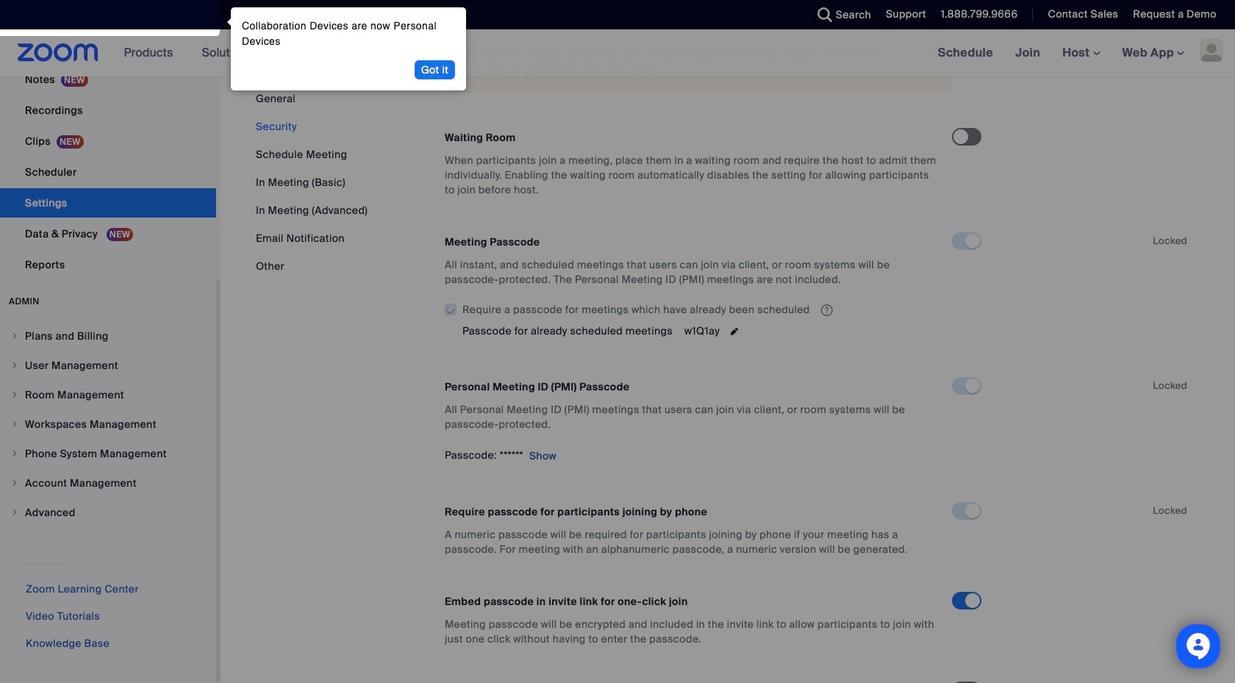 Task type: describe. For each thing, give the bounding box(es) containing it.
chat with bot image
[[1185, 633, 1212, 663]]



Task type: vqa. For each thing, say whether or not it's contained in the screenshot.
Dialog at the left of the page
yes



Task type: locate. For each thing, give the bounding box(es) containing it.
dialog
[[224, 7, 466, 90]]

banner
[[0, 29, 1235, 77]]

product information navigation
[[113, 29, 466, 77]]

menu bar
[[256, 91, 368, 274]]

meetings navigation
[[927, 29, 1235, 77]]



